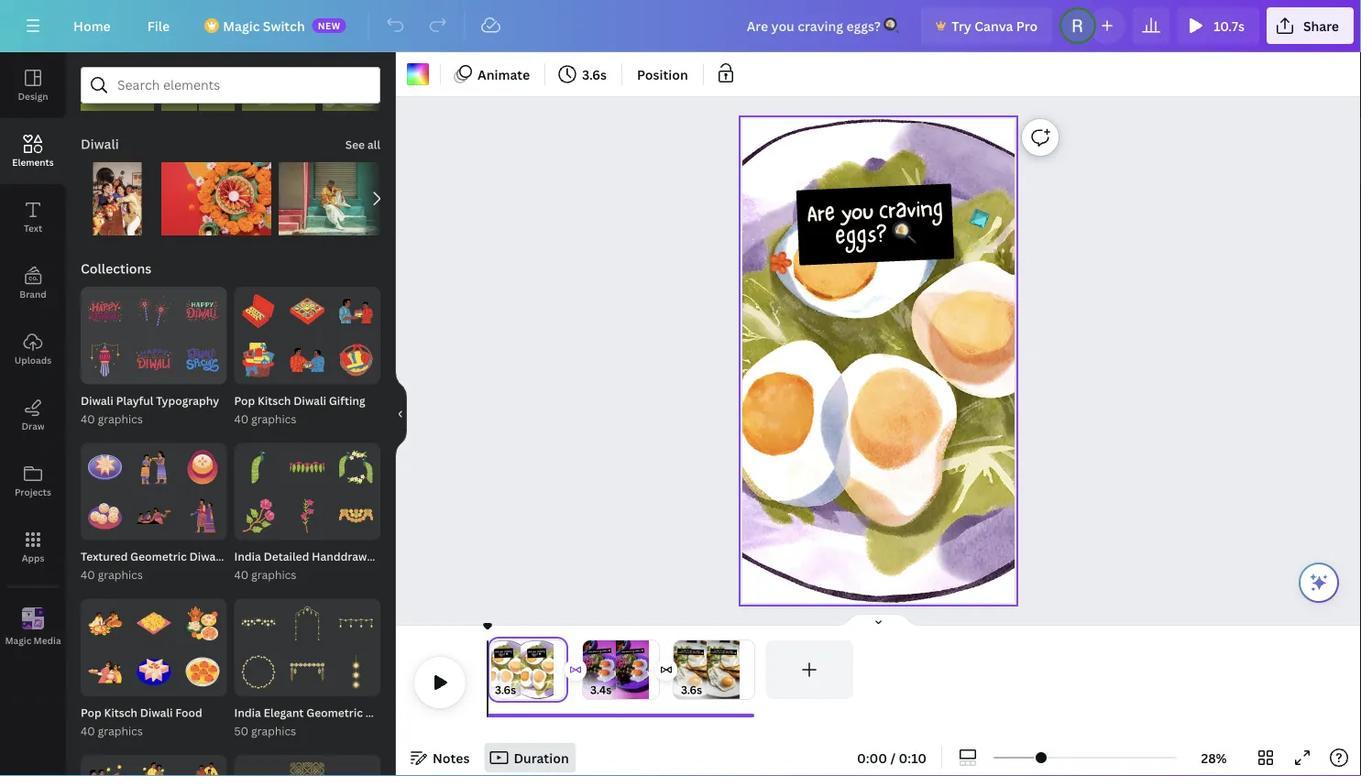 Task type: describe. For each thing, give the bounding box(es) containing it.
bidri decorative elements border gold texture image
[[339, 763, 373, 776]]

2 horizontal spatial 3.6s button
[[681, 681, 702, 699]]

text
[[24, 222, 42, 234]]

elegant geometric shirui lily garland image
[[339, 606, 373, 641]]

0:00 / 0:10
[[857, 749, 927, 767]]

elegant geometric primula garland image
[[290, 655, 324, 689]]

you
[[839, 192, 874, 236]]

🍳
[[892, 213, 917, 257]]

gifting
[[329, 393, 365, 408]]

magic media
[[5, 634, 61, 647]]

animate button
[[448, 60, 537, 89]]

diwali playful typography button
[[81, 392, 227, 410]]

border
[[427, 705, 464, 720]]

switch
[[263, 17, 305, 34]]

draw button
[[0, 382, 66, 448]]

position button
[[630, 60, 695, 89]]

trimming, end edge slider for 3.4s
[[646, 641, 659, 699]]

50
[[234, 724, 248, 739]]

pop kitsch plate of kaju barfi image
[[137, 655, 171, 689]]

see all
[[345, 137, 380, 152]]

bidri decorative elements border gold texture image
[[242, 763, 276, 776]]

40 for pop kitsch diwali gifting 40 graphics
[[234, 411, 249, 427]]

position
[[637, 66, 688, 83]]

animate
[[478, 66, 530, 83]]

graphics inside india elegant geometric decorative border elements 50 graphics
[[251, 724, 296, 739]]

magic switch
[[223, 17, 305, 34]]

3.4s button
[[590, 681, 612, 699]]

2 textured geometric diwali celebration image from the left
[[185, 499, 220, 533]]

typography
[[156, 393, 219, 408]]

textured geometric diwali sooji halwa image
[[185, 450, 220, 484]]

elegant geometric crossanda circular frame image
[[242, 655, 276, 689]]

are
[[806, 194, 835, 237]]

trimming, start edge slider for 3.4s
[[583, 641, 596, 699]]

0 vertical spatial happy diwali playful typography image
[[88, 294, 122, 328]]

geometric inside india elegant geometric decorative border elements 50 graphics
[[306, 705, 363, 720]]

1 horizontal spatial group
[[161, 151, 271, 236]]

design
[[18, 90, 48, 102]]

3.4s
[[590, 682, 612, 697]]

apps button
[[0, 514, 66, 580]]

pop kitsch diwali sweets gift box image
[[242, 294, 276, 328]]

40 up elegant geometric cosmos garland icon
[[234, 568, 249, 583]]

28% button
[[1184, 743, 1244, 773]]

elements inside india elegant geometric decorative border elements 50 graphics
[[467, 705, 517, 720]]

pop kitsch bowl of gulab jamun image
[[185, 655, 220, 689]]

Design title text field
[[732, 7, 913, 44]]

craving
[[878, 189, 943, 234]]

side panel tab list
[[0, 52, 66, 661]]

textured geometric diwali kaju katli image
[[88, 450, 122, 484]]

2 horizontal spatial group
[[279, 162, 388, 236]]

bidri decorative elements seamless pattern lineart clean gold texture image
[[290, 763, 324, 776]]

diwali for pop kitsch diwali gifting 40 graphics
[[294, 393, 326, 408]]

1 pop kitsch diwali gift basket image from the left
[[242, 343, 276, 377]]

pop kitsch diwali food setup image
[[185, 606, 220, 641]]

pop kitsch diwali food button
[[81, 704, 227, 722]]

diwali for pop kitsch diwali food 40 graphics
[[140, 705, 173, 720]]

are you craving eggs? 🍳
[[806, 189, 943, 259]]

3.6s inside 'button'
[[582, 66, 607, 83]]

happy diwali playful typography image
[[185, 294, 220, 328]]

1 textured geometric diwali celebration image from the left
[[137, 499, 171, 533]]

0 horizontal spatial 3.6s button
[[495, 681, 516, 699]]

geometric inside textured geometric diwali food 40 graphics
[[130, 549, 187, 564]]

40 graphics
[[234, 568, 296, 583]]

magic for magic media
[[5, 634, 31, 647]]

diwali for textured geometric diwali food 40 graphics
[[189, 549, 222, 564]]

india detailed handdrawn decorative border elements peacock image
[[242, 450, 276, 484]]

magic media button
[[0, 595, 66, 661]]

10.7s button
[[1177, 7, 1259, 44]]

pop kitsch family lighting diwali sparklers image
[[88, 763, 122, 776]]

0:00
[[857, 749, 887, 767]]

Page title text field
[[524, 681, 531, 699]]

1 horizontal spatial pop kitsch diwali gift giving image
[[339, 294, 373, 328]]

home link
[[59, 7, 125, 44]]

duration button
[[484, 743, 576, 773]]

text button
[[0, 184, 66, 250]]

textured geometric diwali food 40 graphics
[[81, 549, 252, 583]]

apps
[[22, 552, 44, 564]]

india detailed handdrawn decorative border elements shirui lily flower image
[[290, 499, 324, 533]]

diwali button
[[79, 126, 121, 162]]

india detailed handdrawn decorative border elements dahlia garland image
[[290, 450, 324, 484]]

india detailed handdrawn decorative border elements marigold garland image
[[339, 499, 373, 533]]

decorative
[[365, 705, 424, 720]]

pop kitsch diwali gifting 40 graphics
[[234, 393, 365, 427]]

1 trimming, start edge slider from the left
[[488, 641, 504, 699]]

playful
[[116, 393, 153, 408]]

brand
[[20, 288, 46, 300]]

file
[[147, 17, 170, 34]]

brand button
[[0, 250, 66, 316]]

diwali inside button
[[81, 135, 119, 153]]

india detailed handdrawn decorative border elements hibiscus flower image
[[242, 499, 276, 533]]

10.7s
[[1214, 17, 1245, 34]]

1 vertical spatial pop kitsch diwali gift giving image
[[290, 343, 324, 377]]

#ffffff image
[[407, 63, 429, 85]]

elegant
[[264, 705, 304, 720]]

elegant geometric verbena gate frame image
[[290, 606, 324, 641]]



Task type: vqa. For each thing, say whether or not it's contained in the screenshot.
top Kitsch
yes



Task type: locate. For each thing, give the bounding box(es) containing it.
elegant geometric calliandra image
[[339, 655, 373, 689]]

see
[[345, 137, 365, 152]]

pop kitsch couple lighting diwali sparklers image
[[137, 763, 171, 776]]

hide pages image
[[835, 613, 923, 628]]

food up 40 graphics
[[225, 549, 252, 564]]

draw
[[21, 420, 45, 432]]

playful diwali lights image
[[137, 294, 171, 328]]

1 vertical spatial pop
[[81, 705, 101, 720]]

1 horizontal spatial happy diwali playful typography image
[[137, 343, 171, 377]]

40 down textured
[[81, 568, 95, 583]]

kitsch
[[258, 393, 291, 408], [104, 705, 137, 720]]

2 pop kitsch diwali gift basket image from the left
[[339, 343, 373, 377]]

1 vertical spatial kitsch
[[104, 705, 137, 720]]

2 horizontal spatial trimming, end edge slider
[[741, 641, 754, 699]]

friends celebrating diwali image
[[81, 162, 154, 236]]

pro
[[1016, 17, 1038, 34]]

happy diwali playful typography image
[[88, 294, 122, 328], [137, 343, 171, 377]]

0 horizontal spatial pop
[[81, 705, 101, 720]]

notes
[[433, 749, 470, 767]]

textured geometric diwali celebration image down textured geometric diwali sooji halwa image
[[185, 499, 220, 533]]

3.6s left 'position'
[[582, 66, 607, 83]]

diwali inside textured geometric diwali food 40 graphics
[[189, 549, 222, 564]]

0 horizontal spatial magic
[[5, 634, 31, 647]]

textured geometric diwali celebration image
[[137, 499, 171, 533], [185, 499, 220, 533]]

file button
[[133, 7, 184, 44]]

uploads button
[[0, 316, 66, 382]]

pop kitsch diwali gift giving image up pop kitsch diwali gifting button
[[290, 343, 324, 377]]

india elegant geometric decorative border elements button
[[234, 704, 517, 722]]

pop kitsch family making a rangoli image
[[185, 763, 220, 776]]

geometric down elegant geometric calliandra image
[[306, 705, 363, 720]]

food down pop kitsch bowl of gulab jamun icon
[[175, 705, 202, 720]]

pop right typography
[[234, 393, 255, 408]]

magic inside button
[[5, 634, 31, 647]]

diwali playful typography 40 graphics
[[81, 393, 219, 427]]

2 trimming, end edge slider from the left
[[646, 641, 659, 699]]

40 inside textured geometric diwali food 40 graphics
[[81, 568, 95, 583]]

0 vertical spatial geometric
[[130, 549, 187, 564]]

elements inside elements button
[[12, 156, 54, 168]]

0 horizontal spatial 3.6s
[[495, 682, 516, 697]]

pop kitsch plate of ladoo image
[[137, 606, 171, 641]]

40 inside 'diwali playful typography 40 graphics'
[[81, 411, 95, 427]]

Search elements search field
[[117, 68, 344, 103]]

textured geometric diwali food button
[[81, 548, 252, 566]]

textured geometric diwali laddu image
[[88, 499, 122, 533]]

diwali left gifting at bottom left
[[294, 393, 326, 408]]

pop kitsch diwali gift basket image down pop kitsch diwali sweets gift box 'image'
[[242, 343, 276, 377]]

trimming, start edge slider right page title text field
[[583, 641, 596, 699]]

trimming, start edge slider right 3.4s
[[674, 641, 686, 699]]

pop kitsch siblings preparing rangoli food image
[[88, 606, 122, 641]]

pop inside pop kitsch diwali gifting 40 graphics
[[234, 393, 255, 408]]

28%
[[1201, 749, 1227, 767]]

0 horizontal spatial group
[[81, 151, 154, 236]]

share
[[1303, 17, 1339, 34]]

pop for pop kitsch diwali gifting 40 graphics
[[234, 393, 255, 408]]

magic inside main menu bar
[[223, 17, 260, 34]]

pop down pop kitsch women serving indian food image
[[81, 705, 101, 720]]

1 horizontal spatial trimming, start edge slider
[[583, 641, 596, 699]]

0 vertical spatial elements
[[12, 156, 54, 168]]

0 horizontal spatial trimming, end edge slider
[[552, 641, 568, 699]]

kitsch down pop kitsch women serving indian food image
[[104, 705, 137, 720]]

kitsch inside pop kitsch diwali gifting 40 graphics
[[258, 393, 291, 408]]

try
[[952, 17, 971, 34]]

food inside textured geometric diwali food 40 graphics
[[225, 549, 252, 564]]

graphics down pop kitsch diwali gifting button
[[251, 411, 296, 427]]

0 vertical spatial food
[[225, 549, 252, 564]]

pop inside pop kitsch diwali food 40 graphics
[[81, 705, 101, 720]]

2 trimming, start edge slider from the left
[[583, 641, 596, 699]]

3.6s for the left 3.6s 'button'
[[495, 682, 516, 697]]

hide image
[[395, 370, 407, 458]]

uploads
[[15, 354, 51, 366]]

kitsch for pop kitsch diwali gifting 40 graphics
[[258, 393, 291, 408]]

diwali inside pop kitsch diwali gifting 40 graphics
[[294, 393, 326, 408]]

0 horizontal spatial geometric
[[130, 549, 187, 564]]

trimming, end edge slider
[[552, 641, 568, 699], [646, 641, 659, 699], [741, 641, 754, 699]]

magic
[[223, 17, 260, 34], [5, 634, 31, 647]]

kitsch up the india detailed handdrawn decorative border elements peacock 'icon'
[[258, 393, 291, 408]]

40 inside pop kitsch diwali gifting 40 graphics
[[234, 411, 249, 427]]

pop kitsch diwali gift giving image
[[339, 294, 373, 328], [290, 343, 324, 377]]

pop for pop kitsch diwali food 40 graphics
[[81, 705, 101, 720]]

magic left media
[[5, 634, 31, 647]]

3 trimming, end edge slider from the left
[[741, 641, 754, 699]]

design button
[[0, 52, 66, 118]]

1 horizontal spatial trimming, end edge slider
[[646, 641, 659, 699]]

collections
[[81, 260, 151, 277]]

kitsch inside pop kitsch diwali food 40 graphics
[[104, 705, 137, 720]]

geometric
[[130, 549, 187, 564], [306, 705, 363, 720]]

projects
[[15, 486, 51, 498]]

new
[[318, 19, 341, 32]]

geometric right textured
[[130, 549, 187, 564]]

0 vertical spatial kitsch
[[258, 393, 291, 408]]

see all button
[[343, 126, 382, 162]]

3.6s button
[[553, 60, 614, 89], [495, 681, 516, 699], [681, 681, 702, 699]]

diwali special playful typography image
[[185, 343, 220, 377]]

2 horizontal spatial 3.6s
[[681, 682, 702, 697]]

0 horizontal spatial elements
[[12, 156, 54, 168]]

happy diwali playful typography image down collections
[[88, 294, 122, 328]]

40 up the india detailed handdrawn decorative border elements peacock 'icon'
[[234, 411, 249, 427]]

1 horizontal spatial elements
[[467, 705, 517, 720]]

media
[[34, 634, 61, 647]]

textured geometric diwali celebration image up textured geometric diwali food button
[[137, 499, 171, 533]]

40 inside pop kitsch diwali food 40 graphics
[[81, 724, 95, 739]]

0 vertical spatial pop
[[234, 393, 255, 408]]

graphics down textured
[[98, 568, 143, 583]]

pop kitsch diwali food 40 graphics
[[81, 705, 202, 739]]

elements button
[[0, 118, 66, 184]]

textured geometric diwali celebration image
[[137, 450, 171, 484]]

diwali left playful
[[81, 393, 113, 408]]

1 vertical spatial geometric
[[306, 705, 363, 720]]

3.6s button left page title text field
[[495, 681, 516, 699]]

1 horizontal spatial magic
[[223, 17, 260, 34]]

1 horizontal spatial 3.6s
[[582, 66, 607, 83]]

kitsch for pop kitsch diwali food 40 graphics
[[104, 705, 137, 720]]

india detailed handdrawn decorative border elements peacock and frangipani full border image
[[339, 450, 373, 484]]

colorful diwali flatlay of diwali candles and flowers image
[[161, 162, 271, 236]]

graphics up elegant geometric cosmos garland icon
[[251, 568, 296, 583]]

india
[[234, 705, 261, 720]]

playful diwali lantern image
[[88, 343, 122, 377]]

elements right "border"
[[467, 705, 517, 720]]

1 horizontal spatial pop
[[234, 393, 255, 408]]

main menu bar
[[0, 0, 1361, 52]]

3.6s button left 'position'
[[553, 60, 614, 89]]

/
[[890, 749, 896, 767]]

1 horizontal spatial kitsch
[[258, 393, 291, 408]]

group
[[81, 151, 154, 236], [161, 151, 271, 236], [279, 162, 388, 236]]

try canva pro button
[[921, 7, 1052, 44]]

pop kitsch diwali gift basket image
[[242, 343, 276, 377], [339, 343, 373, 377]]

1 trimming, end edge slider from the left
[[552, 641, 568, 699]]

40 up pop kitsch family lighting diwali sparklers icon
[[81, 724, 95, 739]]

graphics inside 'diwali playful typography 40 graphics'
[[98, 411, 143, 427]]

40 for textured geometric diwali food 40 graphics
[[81, 568, 95, 583]]

3.6s
[[582, 66, 607, 83], [495, 682, 516, 697], [681, 682, 702, 697]]

food
[[225, 549, 252, 564], [175, 705, 202, 720]]

0 horizontal spatial pop kitsch diwali gift giving image
[[290, 343, 324, 377]]

pop
[[234, 393, 255, 408], [81, 705, 101, 720]]

0 vertical spatial magic
[[223, 17, 260, 34]]

graphics down playful
[[98, 411, 143, 427]]

trimming, start edge slider
[[488, 641, 504, 699], [583, 641, 596, 699], [674, 641, 686, 699]]

3.6s left page title text field
[[495, 682, 516, 697]]

food inside pop kitsch diwali food 40 graphics
[[175, 705, 202, 720]]

textured
[[81, 549, 128, 564]]

pop kitsch diwali gift basket image up gifting at bottom left
[[339, 343, 373, 377]]

diwali up pop kitsch diwali food setup image
[[189, 549, 222, 564]]

canva assistant image
[[1308, 572, 1330, 594]]

0:10
[[899, 749, 927, 767]]

0 horizontal spatial happy diwali playful typography image
[[88, 294, 122, 328]]

diwali down pop kitsch plate of kaju barfi 'image'
[[140, 705, 173, 720]]

diwali inside 'diwali playful typography 40 graphics'
[[81, 393, 113, 408]]

trimming, start edge slider left page title text field
[[488, 641, 504, 699]]

0 horizontal spatial food
[[175, 705, 202, 720]]

40 for pop kitsch diwali food 40 graphics
[[81, 724, 95, 739]]

elements
[[12, 156, 54, 168], [467, 705, 517, 720]]

share button
[[1267, 7, 1354, 44]]

all
[[367, 137, 380, 152]]

3 trimming, start edge slider from the left
[[674, 641, 686, 699]]

man wearing traditional attire for diwali image
[[279, 162, 388, 236]]

home
[[73, 17, 111, 34]]

1 horizontal spatial pop kitsch diwali gift basket image
[[339, 343, 373, 377]]

diwali up friends celebrating diwali image
[[81, 135, 119, 153]]

40
[[81, 411, 95, 427], [234, 411, 249, 427], [81, 568, 95, 583], [234, 568, 249, 583], [81, 724, 95, 739]]

3.6s button right 3.4s button
[[681, 681, 702, 699]]

magic left switch
[[223, 17, 260, 34]]

elements up text button
[[12, 156, 54, 168]]

graphics
[[98, 411, 143, 427], [251, 411, 296, 427], [98, 568, 143, 583], [251, 568, 296, 583], [98, 724, 143, 739], [251, 724, 296, 739]]

1 vertical spatial happy diwali playful typography image
[[137, 343, 171, 377]]

diwali inside pop kitsch diwali food 40 graphics
[[140, 705, 173, 720]]

graphics inside pop kitsch diwali gifting 40 graphics
[[251, 411, 296, 427]]

3.6s for 3.6s 'button' to the right
[[681, 682, 702, 697]]

graphics inside textured geometric diwali food 40 graphics
[[98, 568, 143, 583]]

1 vertical spatial food
[[175, 705, 202, 720]]

notes button
[[403, 743, 477, 773]]

try canva pro
[[952, 17, 1038, 34]]

pop kitsch diwali gifting button
[[234, 392, 380, 410]]

food for pop kitsch diwali food 40 graphics
[[175, 705, 202, 720]]

0 vertical spatial pop kitsch diwali gift giving image
[[339, 294, 373, 328]]

graphics inside pop kitsch diwali food 40 graphics
[[98, 724, 143, 739]]

trimming, start edge slider for 3.6s
[[674, 641, 686, 699]]

india elegant geometric decorative border elements 50 graphics
[[234, 705, 517, 739]]

eggs?
[[834, 215, 888, 259]]

2 horizontal spatial trimming, start edge slider
[[674, 641, 686, 699]]

graphics down pop kitsch diwali food button
[[98, 724, 143, 739]]

1 horizontal spatial 3.6s button
[[553, 60, 614, 89]]

pop kitsch women serving indian food image
[[88, 655, 122, 689]]

happy diwali playful typography image up diwali playful typography button
[[137, 343, 171, 377]]

magic for magic switch
[[223, 17, 260, 34]]

0 horizontal spatial trimming, start edge slider
[[488, 641, 504, 699]]

0 horizontal spatial textured geometric diwali celebration image
[[137, 499, 171, 533]]

1 horizontal spatial textured geometric diwali celebration image
[[185, 499, 220, 533]]

pop kitsch diwali chocolate box image
[[290, 294, 324, 328]]

0 horizontal spatial pop kitsch diwali gift basket image
[[242, 343, 276, 377]]

pop kitsch diwali gift giving image right pop kitsch diwali chocolate box icon
[[339, 294, 373, 328]]

food for textured geometric diwali food 40 graphics
[[225, 549, 252, 564]]

40 up textured geometric diwali kaju katli icon
[[81, 411, 95, 427]]

projects button
[[0, 448, 66, 514]]

duration
[[514, 749, 569, 767]]

canva
[[974, 17, 1013, 34]]

1 vertical spatial elements
[[467, 705, 517, 720]]

elegant geometric cosmos garland image
[[242, 606, 276, 641]]

diwali
[[81, 135, 119, 153], [81, 393, 113, 408], [294, 393, 326, 408], [189, 549, 222, 564], [140, 705, 173, 720]]

3.6s right 3.4s
[[681, 682, 702, 697]]

1 vertical spatial magic
[[5, 634, 31, 647]]

trimming, end edge slider for 3.6s
[[741, 641, 754, 699]]

graphics down elegant
[[251, 724, 296, 739]]

0 horizontal spatial kitsch
[[104, 705, 137, 720]]

1 horizontal spatial geometric
[[306, 705, 363, 720]]

1 horizontal spatial food
[[225, 549, 252, 564]]



